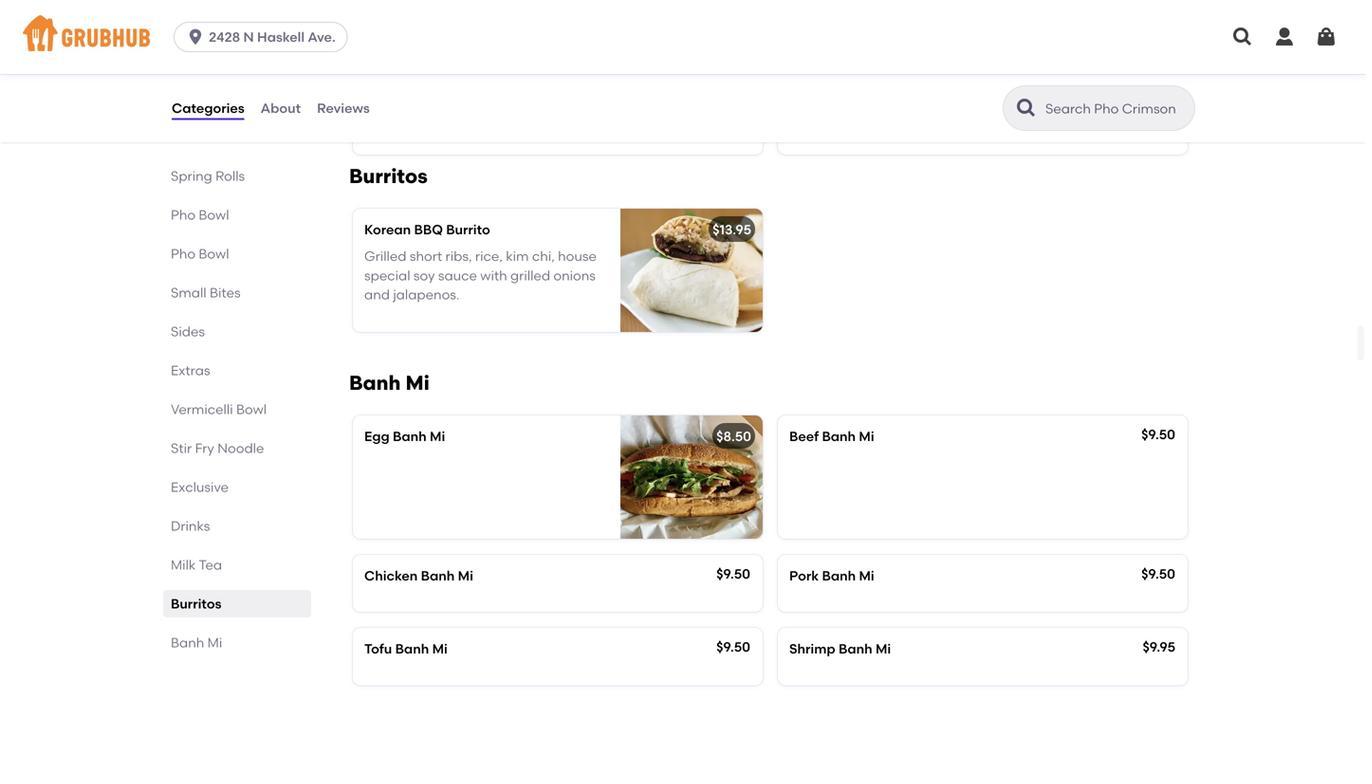 Task type: vqa. For each thing, say whether or not it's contained in the screenshot.
1 review
no



Task type: describe. For each thing, give the bounding box(es) containing it.
spring rolls
[[171, 168, 245, 184]]

$13.95
[[713, 221, 752, 238]]

bites
[[210, 285, 241, 301]]

best sellers
[[171, 129, 243, 145]]

$7.50
[[1143, 108, 1176, 124]]

ribs,
[[446, 248, 472, 264]]

categories button
[[171, 74, 245, 142]]

2 pho bowl from the top
[[171, 246, 229, 262]]

2 pho from the top
[[171, 246, 196, 262]]

2428 n haskell ave. button
[[174, 22, 356, 52]]

haskell
[[257, 29, 305, 45]]

2 vertical spatial bowl
[[236, 401, 267, 417]]

1 pho from the top
[[171, 207, 196, 223]]

exclusive
[[171, 479, 229, 495]]

almond button
[[353, 97, 763, 155]]

beef banh mi
[[790, 428, 875, 444]]

and
[[364, 287, 390, 303]]

reviews button
[[316, 74, 371, 142]]

grilled
[[511, 268, 550, 284]]

main navigation navigation
[[0, 0, 1366, 74]]

tofu
[[364, 641, 392, 657]]

mi for chicken banh mi
[[458, 568, 473, 584]]

bbq
[[414, 221, 443, 238]]

mi for beef banh mi
[[859, 428, 875, 444]]

vermicelli
[[171, 401, 233, 417]]

banh down milk on the left of page
[[171, 635, 204, 651]]

banh for chicken banh mi
[[421, 568, 455, 584]]

tofu banh mi
[[364, 641, 448, 657]]

special
[[364, 268, 410, 284]]

1 vertical spatial bowl
[[199, 246, 229, 262]]

egg banh mi image
[[621, 415, 763, 539]]

$7.50 button
[[778, 97, 1188, 155]]

1 horizontal spatial svg image
[[1273, 26, 1296, 48]]

shrimp
[[790, 641, 836, 657]]

small
[[171, 285, 207, 301]]

$9.50 for beef banh mi
[[1142, 426, 1176, 442]]

$9.50 for tofu banh mi
[[717, 639, 751, 655]]

milk
[[171, 557, 196, 573]]

stir
[[171, 440, 192, 456]]

banh for egg banh mi
[[393, 428, 427, 444]]

banh for beef banh mi
[[822, 428, 856, 444]]

vermicelli bowl
[[171, 401, 267, 417]]

egg
[[364, 428, 390, 444]]

jalapenos.
[[393, 287, 460, 303]]

mi down tea
[[207, 635, 222, 651]]

grilled short ribs, rice, kim chi, house special soy sauce with grilled onions and jalapenos.
[[364, 248, 597, 303]]

banh for pork banh mi
[[822, 568, 856, 584]]

kim
[[506, 248, 529, 264]]

$8.50
[[717, 428, 752, 444]]

korean bbq burrito image
[[621, 209, 763, 332]]

onions
[[554, 268, 596, 284]]

Search Pho Crimson search field
[[1044, 100, 1189, 118]]

chicken banh mi
[[364, 568, 473, 584]]

sauce
[[438, 268, 477, 284]]



Task type: locate. For each thing, give the bounding box(es) containing it.
shrimp banh mi
[[790, 641, 891, 657]]

1 vertical spatial pho bowl
[[171, 246, 229, 262]]

0 horizontal spatial banh mi
[[171, 635, 222, 651]]

2428 n haskell ave.
[[209, 29, 336, 45]]

sellers
[[202, 129, 243, 145]]

$9.50 for pork banh mi
[[1142, 566, 1176, 582]]

burritos
[[349, 164, 428, 188], [171, 596, 222, 612]]

banh right pork at the bottom of page
[[822, 568, 856, 584]]

beef
[[790, 428, 819, 444]]

banh right beef on the bottom of the page
[[822, 428, 856, 444]]

fry
[[195, 440, 214, 456]]

banh mi down milk tea
[[171, 635, 222, 651]]

ave.
[[308, 29, 336, 45]]

mi up egg banh mi
[[406, 371, 430, 395]]

0 vertical spatial banh mi
[[349, 371, 430, 395]]

pork banh mi
[[790, 568, 875, 584]]

banh right tofu
[[395, 641, 429, 657]]

1 vertical spatial banh mi
[[171, 635, 222, 651]]

pho bowl down "spring rolls"
[[171, 207, 229, 223]]

stir fry noodle
[[171, 440, 264, 456]]

2428
[[209, 29, 240, 45]]

1 horizontal spatial burritos
[[349, 164, 428, 188]]

mi right pork at the bottom of page
[[859, 568, 875, 584]]

chicken
[[364, 568, 418, 584]]

mi for shrimp banh mi
[[876, 641, 891, 657]]

korean bbq burrito
[[364, 221, 490, 238]]

short
[[410, 248, 442, 264]]

n
[[243, 29, 254, 45]]

mi right beef on the bottom of the page
[[859, 428, 875, 444]]

extras
[[171, 362, 210, 379]]

almond
[[364, 110, 415, 126]]

1 horizontal spatial svg image
[[1315, 26, 1338, 48]]

banh mi
[[349, 371, 430, 395], [171, 635, 222, 651]]

reviews
[[317, 100, 370, 116]]

rolls
[[216, 168, 245, 184]]

pho up small
[[171, 246, 196, 262]]

rice,
[[475, 248, 503, 264]]

banh right chicken
[[421, 568, 455, 584]]

0 horizontal spatial burritos
[[171, 596, 222, 612]]

0 vertical spatial pho
[[171, 207, 196, 223]]

categories
[[172, 100, 245, 116]]

soy
[[414, 268, 435, 284]]

mi for pork banh mi
[[859, 568, 875, 584]]

1 pho bowl from the top
[[171, 207, 229, 223]]

mi
[[406, 371, 430, 395], [430, 428, 445, 444], [859, 428, 875, 444], [458, 568, 473, 584], [859, 568, 875, 584], [207, 635, 222, 651], [432, 641, 448, 657], [876, 641, 891, 657]]

spring
[[171, 168, 212, 184]]

pho bowl
[[171, 207, 229, 223], [171, 246, 229, 262]]

$9.50 for chicken banh mi
[[717, 566, 751, 582]]

burritos down milk tea
[[171, 596, 222, 612]]

grilled
[[364, 248, 407, 264]]

mi right chicken
[[458, 568, 473, 584]]

banh for shrimp banh mi
[[839, 641, 873, 657]]

tea
[[199, 557, 222, 573]]

pho down spring
[[171, 207, 196, 223]]

milk tea
[[171, 557, 222, 573]]

small bites
[[171, 285, 241, 301]]

bowl down "spring rolls"
[[199, 207, 229, 223]]

drinks
[[171, 518, 210, 534]]

svg image
[[1273, 26, 1296, 48], [186, 28, 205, 46]]

bowl up noodle
[[236, 401, 267, 417]]

mi right egg
[[430, 428, 445, 444]]

mi for tofu banh mi
[[432, 641, 448, 657]]

mi for egg banh mi
[[430, 428, 445, 444]]

sides
[[171, 324, 205, 340]]

svg image
[[1232, 26, 1254, 48], [1315, 26, 1338, 48]]

2 svg image from the left
[[1315, 26, 1338, 48]]

$9.50
[[1142, 426, 1176, 442], [717, 566, 751, 582], [1142, 566, 1176, 582], [717, 639, 751, 655]]

noodle
[[217, 440, 264, 456]]

0 vertical spatial burritos
[[349, 164, 428, 188]]

house
[[558, 248, 597, 264]]

pork
[[790, 568, 819, 584]]

mi right tofu
[[432, 641, 448, 657]]

korean
[[364, 221, 411, 238]]

search icon image
[[1015, 97, 1038, 120]]

banh up egg
[[349, 371, 401, 395]]

banh right 'shrimp' at the bottom of the page
[[839, 641, 873, 657]]

banh for tofu banh mi
[[395, 641, 429, 657]]

banh mi up egg
[[349, 371, 430, 395]]

1 vertical spatial pho
[[171, 246, 196, 262]]

with
[[480, 268, 507, 284]]

bowl
[[199, 207, 229, 223], [199, 246, 229, 262], [236, 401, 267, 417]]

best
[[171, 129, 198, 145]]

pho bowl up small bites on the left top of page
[[171, 246, 229, 262]]

about button
[[260, 74, 302, 142]]

pho
[[171, 207, 196, 223], [171, 246, 196, 262]]

0 horizontal spatial svg image
[[1232, 26, 1254, 48]]

0 vertical spatial bowl
[[199, 207, 229, 223]]

mi right 'shrimp' at the bottom of the page
[[876, 641, 891, 657]]

0 vertical spatial pho bowl
[[171, 207, 229, 223]]

bowl up small bites on the left top of page
[[199, 246, 229, 262]]

1 vertical spatial burritos
[[171, 596, 222, 612]]

1 svg image from the left
[[1232, 26, 1254, 48]]

1 horizontal spatial banh mi
[[349, 371, 430, 395]]

$9.95
[[1143, 639, 1176, 655]]

svg image inside 2428 n haskell ave. button
[[186, 28, 205, 46]]

banh right egg
[[393, 428, 427, 444]]

banh
[[349, 371, 401, 395], [393, 428, 427, 444], [822, 428, 856, 444], [421, 568, 455, 584], [822, 568, 856, 584], [171, 635, 204, 651], [395, 641, 429, 657], [839, 641, 873, 657]]

0 horizontal spatial svg image
[[186, 28, 205, 46]]

chi,
[[532, 248, 555, 264]]

burritos up the korean
[[349, 164, 428, 188]]

egg banh mi
[[364, 428, 445, 444]]

about
[[261, 100, 301, 116]]

burrito
[[446, 221, 490, 238]]



